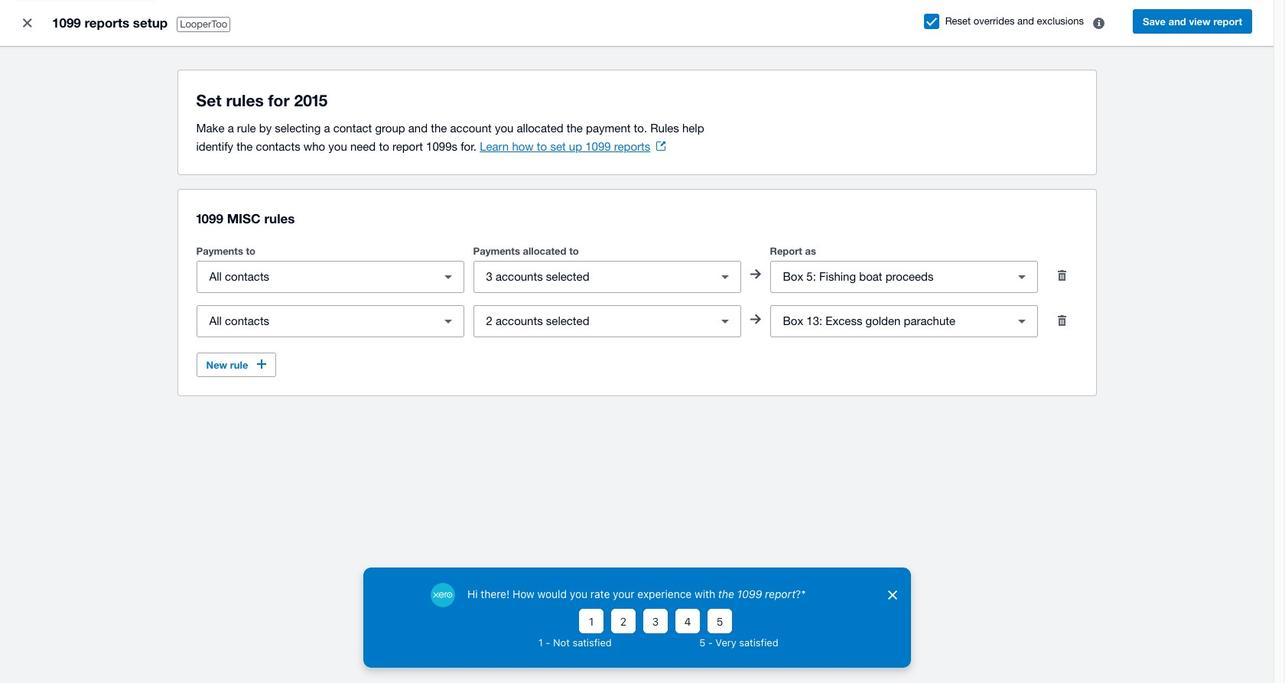 Task type: vqa. For each thing, say whether or not it's contained in the screenshot.
Close Rules image
yes



Task type: locate. For each thing, give the bounding box(es) containing it.
1 horizontal spatial reports
[[614, 140, 651, 153]]

payments
[[196, 245, 243, 257], [473, 245, 520, 257]]

0 vertical spatial 1099
[[52, 15, 81, 31]]

to
[[379, 140, 389, 153], [537, 140, 547, 153], [246, 245, 256, 257], [569, 245, 579, 257]]

1 payments from the left
[[196, 245, 243, 257]]

rule left by
[[237, 122, 256, 135]]

set rules for 2015
[[196, 91, 328, 110]]

0 horizontal spatial the
[[237, 140, 253, 153]]

you
[[495, 122, 514, 135], [329, 140, 347, 153]]

reports left setup at left
[[85, 15, 129, 31]]

1 horizontal spatial report
[[1214, 15, 1243, 28]]

1 vertical spatial allocated
[[523, 245, 567, 257]]

0 horizontal spatial and
[[408, 122, 428, 135]]

allocated
[[517, 122, 564, 135], [523, 245, 567, 257]]

rule right new on the left of the page
[[230, 359, 248, 371]]

a right make
[[228, 122, 234, 135]]

1 vertical spatial report
[[393, 140, 423, 153]]

report
[[770, 245, 803, 257]]

0 horizontal spatial payments
[[196, 245, 243, 257]]

expand list of contact groups image
[[433, 306, 463, 337]]

the right identify
[[237, 140, 253, 153]]

0 horizontal spatial 1099
[[52, 15, 81, 31]]

allocated up how
[[517, 122, 564, 135]]

learn
[[480, 140, 509, 153]]

and right group
[[408, 122, 428, 135]]

and
[[1018, 15, 1035, 27], [1169, 15, 1187, 28], [408, 122, 428, 135]]

1099 down payment
[[586, 140, 611, 153]]

1 vertical spatial 1099
[[586, 140, 611, 153]]

1 horizontal spatial rules
[[264, 210, 295, 227]]

2 horizontal spatial 1099
[[586, 140, 611, 153]]

you right who at the left
[[329, 140, 347, 153]]

report right view
[[1214, 15, 1243, 28]]

reports down to.
[[614, 140, 651, 153]]

to up payments allocated to field
[[569, 245, 579, 257]]

Select an account field
[[474, 307, 710, 336]]

2 expand list of boxes image from the top
[[1007, 306, 1037, 337]]

help
[[683, 122, 705, 135]]

1 a from the left
[[228, 122, 234, 135]]

and right overrides
[[1018, 15, 1035, 27]]

Payments to field
[[197, 262, 433, 292]]

the up 1099s
[[431, 122, 447, 135]]

misc
[[227, 210, 261, 227]]

overrides
[[974, 15, 1015, 27]]

Select a box field
[[771, 307, 1007, 336]]

0 horizontal spatial rules
[[226, 91, 264, 110]]

1099 for 1099 misc rules
[[196, 210, 223, 227]]

expand list of boxes image
[[1007, 262, 1037, 292], [1007, 306, 1037, 337]]

by
[[259, 122, 272, 135]]

0 horizontal spatial reports
[[85, 15, 129, 31]]

rules
[[226, 91, 264, 110], [264, 210, 295, 227]]

expand list of boxes image left delete the rule for payments to the all contacts, allocated to 1350 - vendor deposits and 1520 - computer & office equipment, mapped to misc_pre2020 box 13 image
[[1007, 306, 1037, 337]]

save
[[1143, 15, 1166, 28]]

the
[[431, 122, 447, 135], [567, 122, 583, 135], [237, 140, 253, 153]]

2 a from the left
[[324, 122, 330, 135]]

for
[[268, 91, 290, 110]]

Payments allocated to field
[[474, 262, 710, 292]]

delete the rule for payments to the all contacts, allocated to 5000 - cost of goods sold, 6000 - advertising and 6140 - business license & fees, mapped to misc_pre2020 box 5 image
[[1047, 260, 1078, 291]]

contacts
[[256, 140, 300, 153]]

setup
[[133, 15, 168, 31]]

2 horizontal spatial and
[[1169, 15, 1187, 28]]

report as
[[770, 245, 817, 257]]

payments for payments allocated to
[[473, 245, 520, 257]]

delete the rule for payments to the all contacts, allocated to 1350 - vendor deposits and 1520 - computer & office equipment, mapped to misc_pre2020 box 13 image
[[1047, 305, 1078, 336]]

1 horizontal spatial payments
[[473, 245, 520, 257]]

as
[[805, 245, 817, 257]]

selecting
[[275, 122, 321, 135]]

to left set
[[537, 140, 547, 153]]

and left view
[[1169, 15, 1187, 28]]

you up the "learn"
[[495, 122, 514, 135]]

1 vertical spatial you
[[329, 140, 347, 153]]

expand list of boxes image for select a box field
[[1007, 306, 1037, 337]]

who
[[304, 140, 325, 153]]

0 vertical spatial you
[[495, 122, 514, 135]]

to down group
[[379, 140, 389, 153]]

rules left for
[[226, 91, 264, 110]]

dialog
[[363, 568, 911, 668]]

report
[[1214, 15, 1243, 28], [393, 140, 423, 153]]

report down group
[[393, 140, 423, 153]]

0 vertical spatial rule
[[237, 122, 256, 135]]

view
[[1190, 15, 1211, 28]]

1099
[[52, 15, 81, 31], [586, 140, 611, 153], [196, 210, 223, 227]]

Report as field
[[771, 262, 1007, 292]]

1 horizontal spatial and
[[1018, 15, 1035, 27]]

allocated up payments allocated to field
[[523, 245, 567, 257]]

0 vertical spatial report
[[1214, 15, 1243, 28]]

the up up
[[567, 122, 583, 135]]

expand list of boxes image for report as field
[[1007, 262, 1037, 292]]

rule inside the make a rule by selecting a contact group and the account you allocated the payment to. rules help identify the contacts who you need to report 1099s for.
[[237, 122, 256, 135]]

rules right misc
[[264, 210, 295, 227]]

0 vertical spatial expand list of boxes image
[[1007, 262, 1037, 292]]

make a rule by selecting a contact group and the account you allocated the payment to. rules help identify the contacts who you need to report 1099s for.
[[196, 122, 705, 153]]

payments to
[[196, 245, 256, 257]]

0 horizontal spatial a
[[228, 122, 234, 135]]

learn how to set up 1099 reports link
[[480, 140, 666, 153]]

1 horizontal spatial 1099
[[196, 210, 223, 227]]

rule
[[237, 122, 256, 135], [230, 359, 248, 371]]

1099 for 1099 reports setup
[[52, 15, 81, 31]]

1099 right close rules icon
[[52, 15, 81, 31]]

a
[[228, 122, 234, 135], [324, 122, 330, 135]]

0 vertical spatial allocated
[[517, 122, 564, 135]]

expand list of boxes image left delete the rule for payments to the all contacts, allocated to 5000 - cost of goods sold, 6000 - advertising and 6140 - business license & fees, mapped to misc_pre2020 box 5 image
[[1007, 262, 1037, 292]]

reset overrides and exclusions
[[946, 15, 1084, 27]]

1 expand list of boxes image from the top
[[1007, 262, 1037, 292]]

0 horizontal spatial report
[[393, 140, 423, 153]]

and inside the make a rule by selecting a contact group and the account you allocated the payment to. rules help identify the contacts who you need to report 1099s for.
[[408, 122, 428, 135]]

reports
[[85, 15, 129, 31], [614, 140, 651, 153]]

close rules image
[[12, 8, 43, 38]]

1099 reports setup
[[52, 15, 168, 31]]

2 payments from the left
[[473, 245, 520, 257]]

1 vertical spatial reports
[[614, 140, 651, 153]]

1099 left misc
[[196, 210, 223, 227]]

2 vertical spatial 1099
[[196, 210, 223, 227]]

contact
[[333, 122, 372, 135]]

new rule
[[206, 359, 248, 371]]

1 vertical spatial expand list of boxes image
[[1007, 306, 1037, 337]]

a up who at the left
[[324, 122, 330, 135]]

0 vertical spatial reports
[[85, 15, 129, 31]]

1 vertical spatial rule
[[230, 359, 248, 371]]

0 vertical spatial rules
[[226, 91, 264, 110]]

1 horizontal spatial a
[[324, 122, 330, 135]]



Task type: describe. For each thing, give the bounding box(es) containing it.
up
[[569, 140, 582, 153]]

reset
[[946, 15, 971, 27]]

clear overrides and exclusions image
[[1084, 8, 1115, 38]]

1 vertical spatial rules
[[264, 210, 295, 227]]

Select a contact group field
[[197, 307, 433, 336]]

payments allocated to
[[473, 245, 579, 257]]

0 horizontal spatial you
[[329, 140, 347, 153]]

set
[[196, 91, 222, 110]]

to.
[[634, 122, 648, 135]]

make
[[196, 122, 225, 135]]

learn how to set up 1099 reports
[[480, 140, 651, 153]]

expand list image
[[710, 262, 740, 292]]

payment
[[586, 122, 631, 135]]

2 horizontal spatial the
[[567, 122, 583, 135]]

rule inside button
[[230, 359, 248, 371]]

exclusions
[[1037, 15, 1084, 27]]

set
[[551, 140, 566, 153]]

loopertoo
[[180, 18, 228, 30]]

account
[[450, 122, 492, 135]]

rules
[[651, 122, 679, 135]]

how
[[512, 140, 534, 153]]

2015
[[294, 91, 328, 110]]

1 horizontal spatial you
[[495, 122, 514, 135]]

1 horizontal spatial the
[[431, 122, 447, 135]]

payments for payments to
[[196, 245, 243, 257]]

1099s
[[426, 140, 458, 153]]

and inside button
[[1169, 15, 1187, 28]]

to inside the make a rule by selecting a contact group and the account you allocated the payment to. rules help identify the contacts who you need to report 1099s for.
[[379, 140, 389, 153]]

to down 1099 misc rules
[[246, 245, 256, 257]]

group
[[375, 122, 405, 135]]

allocated inside the make a rule by selecting a contact group and the account you allocated the payment to. rules help identify the contacts who you need to report 1099s for.
[[517, 122, 564, 135]]

new
[[206, 359, 227, 371]]

report inside the make a rule by selecting a contact group and the account you allocated the payment to. rules help identify the contacts who you need to report 1099s for.
[[393, 140, 423, 153]]

need
[[350, 140, 376, 153]]

identify
[[196, 140, 234, 153]]

expand list of contact groups image
[[433, 262, 463, 292]]

1099 misc rules
[[196, 210, 295, 227]]

for.
[[461, 140, 477, 153]]

save and view report button
[[1133, 9, 1253, 34]]

new rule button
[[196, 353, 277, 377]]

expand list image
[[710, 306, 740, 337]]

report inside button
[[1214, 15, 1243, 28]]

save and view report
[[1143, 15, 1243, 28]]



